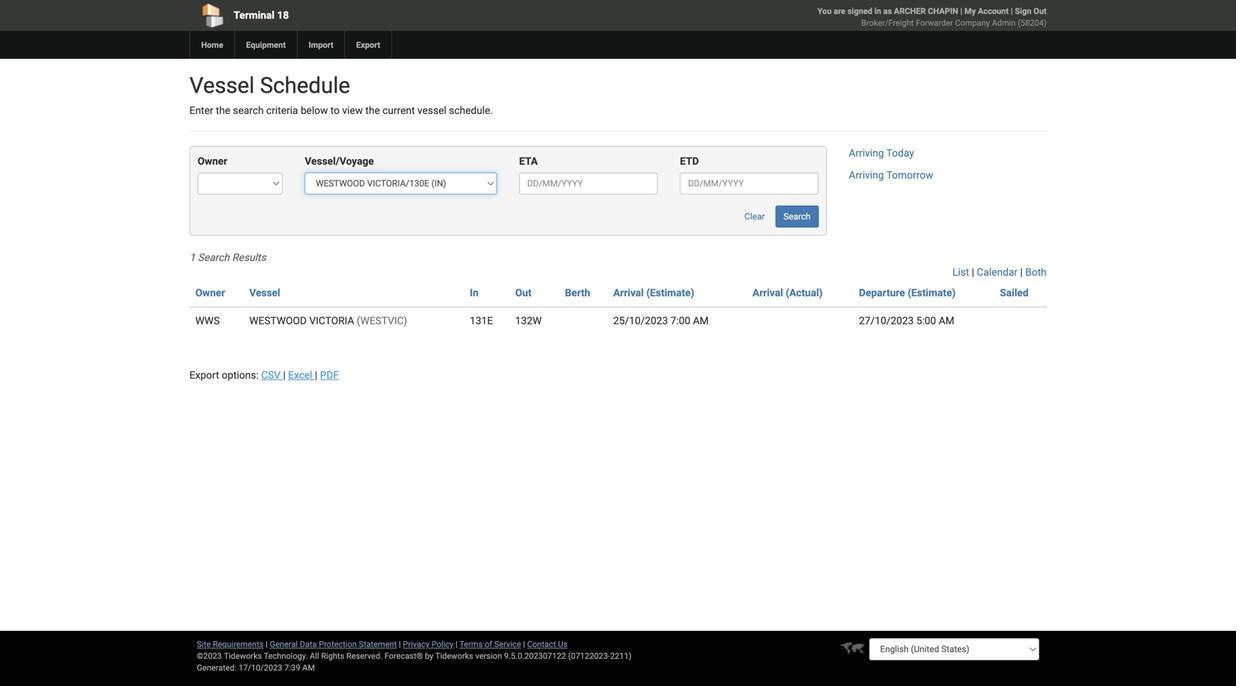 Task type: vqa. For each thing, say whether or not it's contained in the screenshot.
left 01/09/2023
no



Task type: locate. For each thing, give the bounding box(es) containing it.
options:
[[222, 369, 259, 382]]

statement
[[359, 640, 397, 650]]

0 horizontal spatial out
[[515, 287, 532, 299]]

(58204)
[[1018, 18, 1047, 28]]

csv link
[[261, 369, 283, 382]]

as
[[884, 6, 892, 16]]

0 vertical spatial search
[[784, 212, 811, 222]]

(07122023-
[[568, 652, 610, 661]]

my
[[965, 6, 976, 16]]

equipment
[[246, 40, 286, 50]]

out up 132w
[[515, 287, 532, 299]]

5:00
[[917, 315, 937, 327]]

1 (estimate) from the left
[[647, 287, 695, 299]]

data
[[300, 640, 317, 650]]

0 horizontal spatial arrival
[[614, 287, 644, 299]]

am inside site requirements | general data protection statement | privacy policy | terms of service | contact us ©2023 tideworks technology. all rights reserved. forecast® by tideworks version 9.5.0.202307122 (07122023-2211) generated: 17/10/2023 7:39 am
[[302, 664, 315, 673]]

2 the from the left
[[366, 105, 380, 117]]

1 horizontal spatial out
[[1034, 6, 1047, 16]]

privacy
[[403, 640, 430, 650]]

pdf link
[[320, 369, 339, 382]]

the right 'enter'
[[216, 105, 230, 117]]

arrival for arrival (estimate)
[[614, 287, 644, 299]]

1 vertical spatial export
[[190, 369, 219, 382]]

0 horizontal spatial (estimate)
[[647, 287, 695, 299]]

departure
[[859, 287, 905, 299]]

westwood victoria (westvic)
[[249, 315, 407, 327]]

technology.
[[264, 652, 308, 661]]

terms of service link
[[460, 640, 521, 650]]

the
[[216, 105, 230, 117], [366, 105, 380, 117]]

sign
[[1015, 6, 1032, 16]]

1 search results list | calendar | both
[[190, 252, 1047, 279]]

vessel
[[418, 105, 447, 117]]

victoria
[[309, 315, 354, 327]]

(westvic)
[[357, 315, 407, 327]]

clear button
[[737, 206, 773, 228]]

owner down 'enter'
[[198, 155, 227, 167]]

arrival left the (actual)
[[753, 287, 783, 299]]

2 horizontal spatial am
[[939, 315, 955, 327]]

the right view
[[366, 105, 380, 117]]

am down all
[[302, 664, 315, 673]]

0 vertical spatial arriving
[[849, 147, 884, 159]]

owner
[[198, 155, 227, 167], [195, 287, 225, 299]]

arriving tomorrow link
[[849, 169, 934, 181]]

excel link
[[288, 369, 315, 382]]

owner up "wws"
[[195, 287, 225, 299]]

chapin
[[928, 6, 959, 16]]

us
[[558, 640, 568, 650]]

out up (58204)
[[1034, 6, 1047, 16]]

vessel
[[190, 73, 255, 99], [249, 287, 280, 299]]

17/10/2023
[[239, 664, 283, 673]]

arrival for arrival (actual)
[[753, 287, 783, 299]]

arriving up arriving tomorrow link
[[849, 147, 884, 159]]

2 arriving from the top
[[849, 169, 884, 181]]

terminal
[[234, 9, 275, 21]]

0 horizontal spatial search
[[198, 252, 230, 264]]

(estimate) for departure (estimate)
[[908, 287, 956, 299]]

schedule.
[[449, 105, 493, 117]]

arriving down arriving today
[[849, 169, 884, 181]]

0 horizontal spatial export
[[190, 369, 219, 382]]

vessel inside vessel schedule enter the search criteria below to view the current vessel schedule.
[[190, 73, 255, 99]]

site
[[197, 640, 211, 650]]

1 horizontal spatial search
[[784, 212, 811, 222]]

1 horizontal spatial am
[[693, 315, 709, 327]]

| left the both
[[1021, 266, 1023, 279]]

sailed
[[1000, 287, 1029, 299]]

contact
[[527, 640, 556, 650]]

equipment link
[[234, 31, 297, 59]]

©2023 tideworks
[[197, 652, 262, 661]]

vessel/voyage
[[305, 155, 374, 167]]

export down terminal 18 link on the top of page
[[356, 40, 380, 50]]

account
[[978, 6, 1009, 16]]

(estimate) for arrival (estimate)
[[647, 287, 695, 299]]

arriving today
[[849, 147, 915, 159]]

pdf
[[320, 369, 339, 382]]

(estimate)
[[647, 287, 695, 299], [908, 287, 956, 299]]

site requirements | general data protection statement | privacy policy | terms of service | contact us ©2023 tideworks technology. all rights reserved. forecast® by tideworks version 9.5.0.202307122 (07122023-2211) generated: 17/10/2023 7:39 am
[[197, 640, 632, 673]]

search right clear button
[[784, 212, 811, 222]]

vessel for vessel schedule enter the search criteria below to view the current vessel schedule.
[[190, 73, 255, 99]]

today
[[887, 147, 915, 159]]

general data protection statement link
[[270, 640, 397, 650]]

version
[[476, 652, 502, 661]]

9.5.0.202307122
[[504, 652, 566, 661]]

requirements
[[213, 640, 264, 650]]

export for export
[[356, 40, 380, 50]]

1 horizontal spatial (estimate)
[[908, 287, 956, 299]]

1 horizontal spatial the
[[366, 105, 380, 117]]

1 vertical spatial vessel
[[249, 287, 280, 299]]

25/10/2023
[[614, 315, 668, 327]]

| left pdf
[[315, 369, 318, 382]]

2 (estimate) from the left
[[908, 287, 956, 299]]

| up forecast® at the bottom of page
[[399, 640, 401, 650]]

131e
[[470, 315, 493, 327]]

arrival (estimate) link
[[614, 287, 695, 299]]

owner link
[[195, 287, 225, 299]]

1 horizontal spatial export
[[356, 40, 380, 50]]

| up 9.5.0.202307122
[[523, 640, 525, 650]]

export for export options: csv | excel | pdf
[[190, 369, 219, 382]]

sailed link
[[1000, 287, 1029, 299]]

archer
[[894, 6, 926, 16]]

search right 1
[[198, 252, 230, 264]]

calendar
[[977, 266, 1018, 279]]

berth link
[[565, 287, 591, 299]]

(estimate) up 5:00
[[908, 287, 956, 299]]

current
[[383, 105, 415, 117]]

vessel up 'enter'
[[190, 73, 255, 99]]

0 vertical spatial export
[[356, 40, 380, 50]]

1 arriving from the top
[[849, 147, 884, 159]]

company
[[956, 18, 990, 28]]

search
[[784, 212, 811, 222], [198, 252, 230, 264]]

2211)
[[610, 652, 632, 661]]

1 vertical spatial search
[[198, 252, 230, 264]]

home
[[201, 40, 223, 50]]

import link
[[297, 31, 345, 59]]

vessel up westwood
[[249, 287, 280, 299]]

am right 7:00 on the right top of page
[[693, 315, 709, 327]]

export left options:
[[190, 369, 219, 382]]

| left my
[[961, 6, 963, 16]]

0 horizontal spatial am
[[302, 664, 315, 673]]

1 arrival from the left
[[614, 287, 644, 299]]

arrival down the 1 search results list | calendar | both
[[614, 287, 644, 299]]

list link
[[953, 266, 970, 279]]

(estimate) up the 25/10/2023 7:00 am on the top
[[647, 287, 695, 299]]

both
[[1026, 266, 1047, 279]]

sign out link
[[1015, 6, 1047, 16]]

am right 5:00
[[939, 315, 955, 327]]

service
[[495, 640, 521, 650]]

0 vertical spatial out
[[1034, 6, 1047, 16]]

1 vertical spatial arriving
[[849, 169, 884, 181]]

forwarder
[[916, 18, 953, 28]]

generated:
[[197, 664, 237, 673]]

criteria
[[266, 105, 298, 117]]

| right csv
[[283, 369, 286, 382]]

0 vertical spatial vessel
[[190, 73, 255, 99]]

export
[[356, 40, 380, 50], [190, 369, 219, 382]]

1 horizontal spatial arrival
[[753, 287, 783, 299]]

0 horizontal spatial the
[[216, 105, 230, 117]]

am
[[693, 315, 709, 327], [939, 315, 955, 327], [302, 664, 315, 673]]

2 arrival from the left
[[753, 287, 783, 299]]



Task type: describe. For each thing, give the bounding box(es) containing it.
view
[[342, 105, 363, 117]]

1 vertical spatial out
[[515, 287, 532, 299]]

are
[[834, 6, 846, 16]]

all
[[310, 652, 319, 661]]

export link
[[345, 31, 392, 59]]

out inside you are signed in as archer chapin | my account | sign out broker/freight forwarder company admin (58204)
[[1034, 6, 1047, 16]]

privacy policy link
[[403, 640, 454, 650]]

wws
[[195, 315, 220, 327]]

in
[[470, 287, 479, 299]]

import
[[309, 40, 334, 50]]

by
[[425, 652, 434, 661]]

arrival (actual) link
[[753, 287, 823, 299]]

ETD text field
[[680, 173, 819, 195]]

you
[[818, 6, 832, 16]]

both link
[[1026, 266, 1047, 279]]

westwood
[[249, 315, 307, 327]]

1 vertical spatial owner
[[195, 287, 225, 299]]

broker/freight
[[862, 18, 914, 28]]

| left sign
[[1011, 6, 1013, 16]]

(actual)
[[786, 287, 823, 299]]

excel
[[288, 369, 313, 382]]

arrival (estimate)
[[614, 287, 695, 299]]

schedule
[[260, 73, 350, 99]]

tideworks
[[436, 652, 474, 661]]

1
[[190, 252, 195, 264]]

arriving for arriving tomorrow
[[849, 169, 884, 181]]

signed
[[848, 6, 873, 16]]

27/10/2023
[[859, 315, 914, 327]]

site requirements link
[[197, 640, 264, 650]]

clear
[[745, 212, 765, 222]]

arriving for arriving today
[[849, 147, 884, 159]]

terminal 18 link
[[190, 0, 534, 31]]

vessel for vessel
[[249, 287, 280, 299]]

terms
[[460, 640, 483, 650]]

policy
[[432, 640, 454, 650]]

to
[[331, 105, 340, 117]]

below
[[301, 105, 328, 117]]

| left general
[[266, 640, 268, 650]]

| right list
[[972, 266, 975, 279]]

out link
[[515, 287, 532, 299]]

calendar link
[[977, 266, 1018, 279]]

protection
[[319, 640, 357, 650]]

contact us link
[[527, 640, 568, 650]]

csv
[[261, 369, 281, 382]]

1 the from the left
[[216, 105, 230, 117]]

etd
[[680, 155, 699, 167]]

| up tideworks
[[456, 640, 458, 650]]

reserved.
[[347, 652, 383, 661]]

in link
[[470, 287, 479, 299]]

in
[[875, 6, 882, 16]]

search inside the 1 search results list | calendar | both
[[198, 252, 230, 264]]

tomorrow
[[887, 169, 934, 181]]

132w
[[515, 315, 542, 327]]

ETA text field
[[519, 173, 658, 195]]

arriving today link
[[849, 147, 915, 159]]

general
[[270, 640, 298, 650]]

of
[[485, 640, 492, 650]]

forecast®
[[385, 652, 423, 661]]

27/10/2023 5:00 am
[[859, 315, 955, 327]]

18
[[277, 9, 289, 21]]

export options: csv | excel | pdf
[[190, 369, 339, 382]]

terminal 18
[[234, 9, 289, 21]]

you are signed in as archer chapin | my account | sign out broker/freight forwarder company admin (58204)
[[818, 6, 1047, 28]]

list
[[953, 266, 970, 279]]

7:00
[[671, 315, 691, 327]]

results
[[232, 252, 266, 264]]

am for 25/10/2023 7:00 am
[[693, 315, 709, 327]]

search
[[233, 105, 264, 117]]

departure (estimate) link
[[859, 287, 956, 299]]

departure (estimate)
[[859, 287, 956, 299]]

home link
[[190, 31, 234, 59]]

7:39
[[285, 664, 300, 673]]

search inside search button
[[784, 212, 811, 222]]

berth
[[565, 287, 591, 299]]

0 vertical spatial owner
[[198, 155, 227, 167]]

am for 27/10/2023 5:00 am
[[939, 315, 955, 327]]

rights
[[321, 652, 344, 661]]



